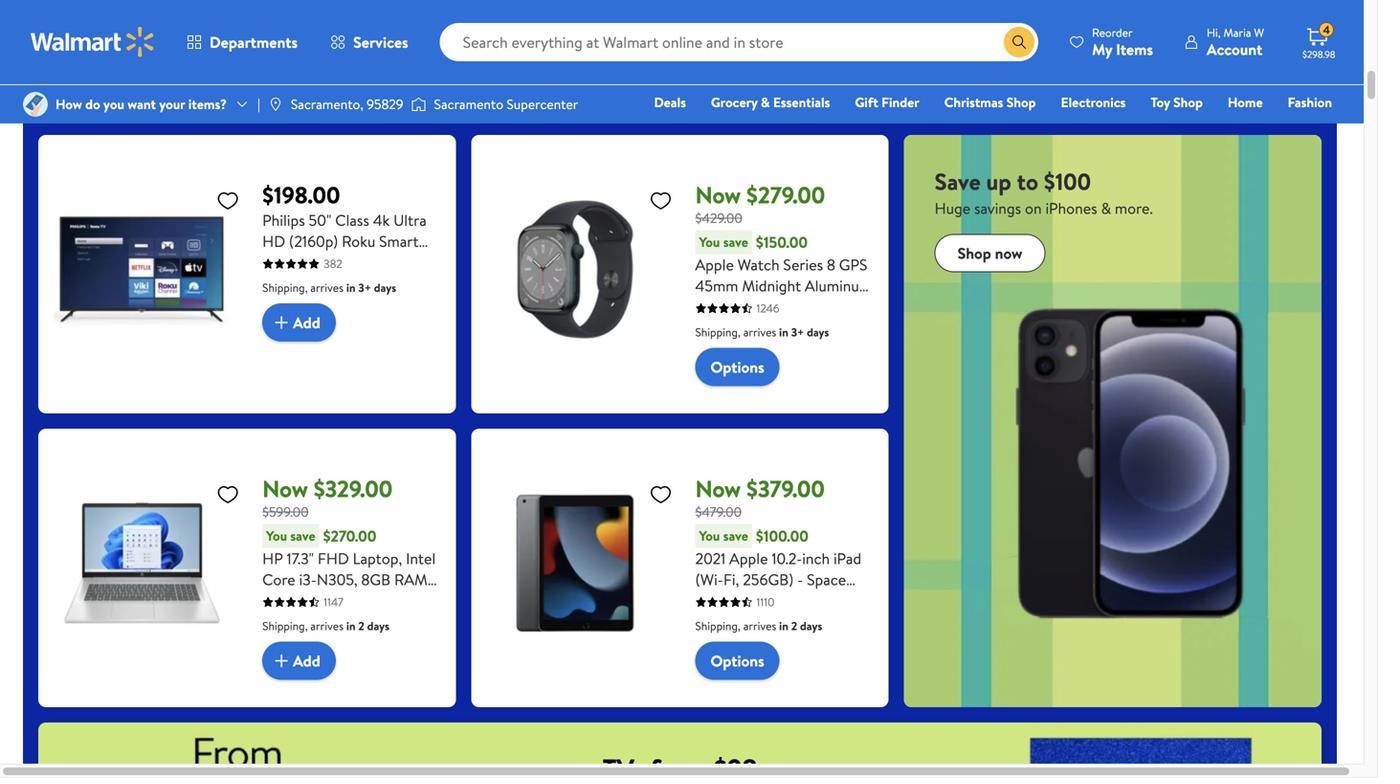 Task type: locate. For each thing, give the bounding box(es) containing it.
 image right 95829
[[411, 95, 427, 114]]

arrives for now $379.00
[[744, 618, 777, 634]]

you
[[666, 24, 693, 47], [103, 95, 124, 113]]

1 add from the top
[[293, 312, 320, 333]]

ram,
[[394, 569, 431, 590]]

1 2 from the left
[[358, 618, 365, 634]]

sacramento
[[434, 95, 504, 113]]

1 vertical spatial options
[[711, 651, 765, 672]]

hp
[[262, 548, 283, 569]]

17-
[[387, 611, 405, 632]]

essentials
[[773, 93, 830, 112]]

you
[[699, 233, 720, 251], [266, 527, 287, 545], [699, 527, 720, 545]]

1 vertical spatial add
[[293, 650, 320, 672]]

2 options link from the top
[[696, 642, 780, 680]]

shop now button down the gadgets you love for less. on the top of the page
[[633, 66, 728, 97]]

 image left "how"
[[23, 92, 48, 117]]

1 vertical spatial shop now button
[[935, 234, 1046, 272]]

gift finder link
[[847, 92, 928, 112]]

0 vertical spatial -
[[733, 317, 738, 339]]

apple inside the now $379.00 $479.00 you save $100.00 2021 apple 10.2-inch ipad (wi-fi, 256gb) - space gray
[[730, 548, 768, 569]]

want
[[128, 95, 156, 113]]

1 options from the top
[[711, 357, 765, 378]]

registry
[[1112, 120, 1161, 138]]

1 vertical spatial you
[[103, 95, 124, 113]]

christmas shop link
[[936, 92, 1045, 112]]

shop right toy
[[1174, 93, 1203, 112]]

1 horizontal spatial shop now button
[[935, 234, 1046, 272]]

-
[[733, 317, 738, 339], [798, 569, 804, 590]]

1 horizontal spatial -
[[798, 569, 804, 590]]

$198.00
[[262, 179, 340, 211]]

add to cart image
[[270, 311, 293, 334]]

save down $429.00
[[724, 233, 749, 251]]

shop now button down savings at the top of page
[[935, 234, 1046, 272]]

shipping, arrives in 3+ days down 1246
[[696, 324, 829, 340]]

1 vertical spatial 3+
[[792, 324, 804, 340]]

save inside the now $379.00 $479.00 you save $100.00 2021 apple 10.2-inch ipad (wi-fi, 256gb) - space gray
[[724, 527, 749, 545]]

1 vertical spatial options link
[[696, 642, 780, 680]]

10.2-
[[772, 548, 803, 569]]

you down $429.00
[[699, 233, 720, 251]]

love
[[697, 24, 728, 47]]

apple inside now $279.00 $429.00 you save $150.00 apple watch series 8 gps 45mm midnight aluminum case with midnight sport band - m/l
[[696, 254, 734, 275]]

shipping, arrives in 2 days down 1110
[[696, 618, 823, 634]]

add down (new)
[[293, 312, 320, 333]]

0 horizontal spatial 3+
[[358, 280, 371, 296]]

shipping, down the case
[[696, 324, 741, 340]]

now right add to favorites list, hp 17.3" fhd laptop, intel core i3-n305, 8gb ram, 256gb ssd, natural silver, windows 11 home, 17-cn3034wm 'icon' at the bottom left
[[262, 473, 308, 505]]

- left m/l
[[733, 317, 738, 339]]

2 for now $379.00
[[792, 618, 798, 634]]

1 shipping, arrives in 2 days from the left
[[262, 618, 390, 634]]

days for now $379.00
[[800, 618, 823, 634]]

you inside the now $379.00 $479.00 you save $100.00 2021 apple 10.2-inch ipad (wi-fi, 256gb) - space gray
[[699, 527, 720, 545]]

0 vertical spatial gift
[[855, 93, 879, 112]]

3+ right m/l
[[792, 324, 804, 340]]

1 horizontal spatial shipping, arrives in 3+ days
[[696, 324, 829, 340]]

2 horizontal spatial  image
[[411, 95, 427, 114]]

you inside now $279.00 $429.00 you save $150.00 apple watch series 8 gps 45mm midnight aluminum case with midnight sport band - m/l
[[699, 233, 720, 251]]

17.3"
[[287, 548, 314, 569]]

days down the sport
[[807, 324, 829, 340]]

1 vertical spatial add button
[[262, 642, 336, 680]]

1 horizontal spatial 2
[[792, 618, 798, 634]]

&
[[761, 93, 770, 112], [1101, 198, 1112, 219]]

0 vertical spatial &
[[761, 93, 770, 112]]

save down '$479.00'
[[724, 527, 749, 545]]

hi,
[[1207, 24, 1221, 41]]

one
[[1186, 120, 1215, 138]]

save
[[935, 166, 981, 198]]

toy
[[1151, 93, 1171, 112]]

now for now $379.00
[[696, 473, 741, 505]]

 image for how do you want your items?
[[23, 92, 48, 117]]

save inside now $279.00 $429.00 you save $150.00 apple watch series 8 gps 45mm midnight aluminum case with midnight sport band - m/l
[[724, 233, 749, 251]]

0 vertical spatial add
[[293, 312, 320, 333]]

maria
[[1224, 24, 1252, 41]]

now inside now $329.00 $599.00 you save $270.00 hp 17.3" fhd laptop, intel core i3-n305, 8gb ram, 256gb ssd, natural silver, windows 11 home, 17- cn3034wm
[[262, 473, 308, 505]]

arrives for now $279.00
[[744, 324, 777, 340]]

3+ down (50pul6533/f7)
[[358, 280, 371, 296]]

watch
[[738, 254, 780, 275]]

1 vertical spatial shop now
[[958, 243, 1023, 264]]

1 add button from the top
[[262, 304, 336, 342]]

now for now $329.00
[[262, 473, 308, 505]]

1 horizontal spatial now
[[995, 243, 1023, 264]]

you up 2021
[[699, 527, 720, 545]]

fi,
[[724, 569, 739, 590]]

now up deals
[[685, 71, 712, 92]]

in for now $329.00
[[346, 618, 356, 634]]

home link
[[1220, 92, 1272, 112]]

0 horizontal spatial &
[[761, 93, 770, 112]]

1 vertical spatial &
[[1101, 198, 1112, 219]]

hi, maria w account
[[1207, 24, 1265, 60]]

- left space
[[798, 569, 804, 590]]

arrives down 382
[[311, 280, 344, 296]]

11
[[325, 611, 335, 632]]

shipping, arrives in 2 days down 1147
[[262, 618, 390, 634]]

1 vertical spatial now
[[995, 243, 1023, 264]]

to
[[1017, 166, 1039, 198]]

256gb
[[262, 590, 308, 611]]

days down 'natural'
[[367, 618, 390, 634]]

days down (50pul6533/f7)
[[374, 280, 396, 296]]

now for now $279.00
[[696, 179, 741, 211]]

now inside the now $379.00 $479.00 you save $100.00 2021 apple 10.2-inch ipad (wi-fi, 256gb) - space gray
[[696, 473, 741, 505]]

1110
[[757, 594, 775, 610]]

1 horizontal spatial &
[[1101, 198, 1112, 219]]

shipping,
[[262, 280, 308, 296], [696, 324, 741, 340], [262, 618, 308, 634], [696, 618, 741, 634]]

save for $379.00
[[724, 527, 749, 545]]

fashion gift cards
[[1027, 93, 1333, 138]]

midnight up 1246
[[742, 275, 801, 296]]

options down 1110
[[711, 651, 765, 672]]

how do you want your items?
[[56, 95, 227, 113]]

shop now up deals link
[[648, 71, 712, 92]]

$429.00
[[696, 209, 743, 227]]

1 horizontal spatial gift
[[1027, 120, 1050, 138]]

series
[[784, 254, 823, 275]]

walmart+ link
[[1267, 119, 1341, 139]]

0 vertical spatial you
[[666, 24, 693, 47]]

2021
[[696, 548, 726, 569]]

days down space
[[800, 618, 823, 634]]

1246
[[757, 300, 780, 317]]

8
[[827, 254, 836, 275]]

now $329.00 $599.00 you save $270.00 hp 17.3" fhd laptop, intel core i3-n305, 8gb ram, 256gb ssd, natural silver, windows 11 home, 17- cn3034wm
[[262, 473, 439, 654]]

2 down 256gb)
[[792, 618, 798, 634]]

2 add from the top
[[293, 650, 320, 672]]

in for now $279.00
[[780, 324, 789, 340]]

0 vertical spatial options
[[711, 357, 765, 378]]

fashion link
[[1280, 92, 1341, 112]]

2 down 'natural'
[[358, 618, 365, 634]]

$298.98
[[1303, 48, 1336, 61]]

0 horizontal spatial shipping, arrives in 3+ days
[[262, 280, 396, 296]]

you left love
[[666, 24, 693, 47]]

0 horizontal spatial gift
[[855, 93, 879, 112]]

0 horizontal spatial  image
[[23, 92, 48, 117]]

options down m/l
[[711, 357, 765, 378]]

fhd
[[318, 548, 349, 569]]

0 vertical spatial shipping, arrives in 3+ days
[[262, 280, 396, 296]]

inch
[[802, 548, 830, 569]]

& right the grocery
[[761, 93, 770, 112]]

case
[[696, 296, 728, 317]]

1 horizontal spatial shipping, arrives in 2 days
[[696, 618, 823, 634]]

shipping, down gray at right bottom
[[696, 618, 741, 634]]

you inside now $329.00 $599.00 you save $270.00 hp 17.3" fhd laptop, intel core i3-n305, 8gb ram, 256gb ssd, natural silver, windows 11 home, 17- cn3034wm
[[266, 527, 287, 545]]

shipping, down 256gb
[[262, 618, 308, 634]]

0 vertical spatial options link
[[696, 348, 780, 386]]

you for want
[[103, 95, 124, 113]]

core
[[262, 569, 296, 590]]

add button down (new)
[[262, 304, 336, 342]]

in right '11'
[[346, 618, 356, 634]]

0 vertical spatial add button
[[262, 304, 336, 342]]

save for $329.00
[[290, 527, 316, 545]]

deals link
[[646, 92, 695, 112]]

shop now down savings at the top of page
[[958, 243, 1023, 264]]

add for add to cart icon
[[293, 650, 320, 672]]

now
[[696, 179, 741, 211], [262, 473, 308, 505], [696, 473, 741, 505]]

one debit
[[1186, 120, 1251, 138]]

gift left the finder
[[855, 93, 879, 112]]

grocery
[[711, 93, 758, 112]]

options link down 1110
[[696, 642, 780, 680]]

gift left 'cards'
[[1027, 120, 1050, 138]]

2 options from the top
[[711, 651, 765, 672]]

now down savings at the top of page
[[995, 243, 1023, 264]]

do
[[85, 95, 100, 113]]

1 vertical spatial -
[[798, 569, 804, 590]]

1 vertical spatial shipping, arrives in 3+ days
[[696, 324, 829, 340]]

save inside now $329.00 $599.00 you save $270.00 hp 17.3" fhd laptop, intel core i3-n305, 8gb ram, 256gb ssd, natural silver, windows 11 home, 17- cn3034wm
[[290, 527, 316, 545]]

gift finder
[[855, 93, 920, 112]]

8gb
[[361, 569, 391, 590]]

save up 17.3"
[[290, 527, 316, 545]]

2 for now $329.00
[[358, 618, 365, 634]]

- inside the now $379.00 $479.00 you save $100.00 2021 apple 10.2-inch ipad (wi-fi, 256gb) - space gray
[[798, 569, 804, 590]]

cards
[[1054, 120, 1087, 138]]

add button down windows
[[262, 642, 336, 680]]

arrives down 1147
[[311, 618, 344, 634]]

shipping, arrives in 3+ days down 382
[[262, 280, 396, 296]]

in down (50pul6533/f7)
[[346, 280, 356, 296]]

 image right the |
[[268, 97, 283, 112]]

more.
[[1115, 198, 1153, 219]]

1 horizontal spatial shop now
[[958, 243, 1023, 264]]

savings
[[975, 198, 1022, 219]]

0 vertical spatial apple
[[696, 254, 734, 275]]

you up the hp
[[266, 527, 287, 545]]

2 2 from the left
[[792, 618, 798, 634]]

class
[[335, 210, 369, 231]]

now inside now $279.00 $429.00 you save $150.00 apple watch series 8 gps 45mm midnight aluminum case with midnight sport band - m/l
[[696, 179, 741, 211]]

in
[[346, 280, 356, 296], [780, 324, 789, 340], [346, 618, 356, 634], [780, 618, 789, 634]]

grocery & essentials
[[711, 93, 830, 112]]

0 vertical spatial 3+
[[358, 280, 371, 296]]

shipping, for now $279.00
[[696, 324, 741, 340]]

$270.00
[[323, 526, 377, 547]]

$329.00
[[314, 473, 393, 505]]

0 horizontal spatial -
[[733, 317, 738, 339]]

0 vertical spatial shop now
[[648, 71, 712, 92]]

apple up the case
[[696, 254, 734, 275]]

in down 256gb)
[[780, 618, 789, 634]]

options link down m/l
[[696, 348, 780, 386]]

now right add to favorites list, 2021 apple 10.2-inch ipad (wi-fi, 256gb) - space gray image
[[696, 473, 741, 505]]

3+
[[358, 280, 371, 296], [792, 324, 804, 340]]

options for $379.00
[[711, 651, 765, 672]]

Walmart Site-Wide search field
[[440, 23, 1039, 61]]

led
[[262, 252, 290, 273]]

$100
[[1044, 166, 1092, 198]]

you right do
[[103, 95, 124, 113]]

0 horizontal spatial shipping, arrives in 2 days
[[262, 618, 390, 634]]

in down 1246
[[780, 324, 789, 340]]

silver,
[[400, 590, 439, 611]]

arrives down 1110
[[744, 618, 777, 634]]

2 shipping, arrives in 2 days from the left
[[696, 618, 823, 634]]

0 vertical spatial shop now button
[[633, 66, 728, 97]]

 image
[[23, 92, 48, 117], [411, 95, 427, 114], [268, 97, 283, 112]]

1 vertical spatial gift
[[1027, 120, 1050, 138]]

arrives down 1246
[[744, 324, 777, 340]]

services
[[353, 32, 408, 53]]

now right add to favorites list, apple watch series 8 gps 45mm midnight aluminum case with midnight sport band - m/l 'image'
[[696, 179, 741, 211]]

1 horizontal spatial  image
[[268, 97, 283, 112]]

1 vertical spatial apple
[[730, 548, 768, 569]]

1 horizontal spatial you
[[666, 24, 693, 47]]

toy shop
[[1151, 93, 1203, 112]]

now $279.00 $429.00 you save $150.00 apple watch series 8 gps 45mm midnight aluminum case with midnight sport band - m/l
[[696, 179, 872, 339]]

0 vertical spatial now
[[685, 71, 712, 92]]

add
[[293, 312, 320, 333], [293, 650, 320, 672]]

apple left '10.2-'
[[730, 548, 768, 569]]

options link
[[696, 348, 780, 386], [696, 642, 780, 680]]

home,
[[339, 611, 383, 632]]

you for love
[[666, 24, 693, 47]]

you for now $379.00
[[699, 527, 720, 545]]

& left more.
[[1101, 198, 1112, 219]]

1 options link from the top
[[696, 348, 780, 386]]

0 horizontal spatial 2
[[358, 618, 365, 634]]

4k
[[373, 210, 390, 231]]

Search search field
[[440, 23, 1039, 61]]

0 horizontal spatial you
[[103, 95, 124, 113]]

departments button
[[170, 19, 314, 65]]

days for now $329.00
[[367, 618, 390, 634]]

add down windows
[[293, 650, 320, 672]]



Task type: describe. For each thing, give the bounding box(es) containing it.
ultra
[[394, 210, 427, 231]]

$479.00
[[696, 503, 742, 521]]

(2160p)
[[289, 231, 338, 252]]

w
[[1255, 24, 1265, 41]]

n305,
[[317, 569, 358, 590]]

50"
[[309, 210, 332, 231]]

0 horizontal spatial shop now button
[[633, 66, 728, 97]]

your
[[159, 95, 185, 113]]

shop down huge
[[958, 243, 992, 264]]

you for now $279.00
[[699, 233, 720, 251]]

45mm
[[696, 275, 739, 296]]

gift cards link
[[1018, 119, 1096, 139]]

intel
[[406, 548, 436, 569]]

$100.00
[[756, 526, 809, 547]]

add to favorites list, apple watch series 8 gps 45mm midnight aluminum case with midnight sport band - m/l image
[[650, 189, 673, 213]]

departments
[[210, 32, 298, 53]]

- inside now $279.00 $429.00 you save $150.00 apple watch series 8 gps 45mm midnight aluminum case with midnight sport band - m/l
[[733, 317, 738, 339]]

sport
[[826, 296, 863, 317]]

items
[[1116, 39, 1154, 60]]

gift inside fashion gift cards
[[1027, 120, 1050, 138]]

huge
[[935, 198, 971, 219]]

i3-
[[299, 569, 317, 590]]

add to favorites list, philips 50" class 4k ultra hd (2160p) roku smart led tv (50pul6533/f7) (new) image
[[217, 189, 240, 213]]

shipping, down led at the top left of page
[[262, 280, 308, 296]]

reorder
[[1092, 24, 1133, 41]]

midnight down the series on the top right
[[764, 296, 823, 317]]

in for now $379.00
[[780, 618, 789, 634]]

$279.00
[[747, 179, 825, 211]]

add to cart image
[[270, 650, 293, 673]]

save up to $100 huge savings on iphones & more.
[[935, 166, 1153, 219]]

options link for $279.00
[[696, 348, 780, 386]]

walmart image
[[31, 27, 155, 57]]

grocery & essentials link
[[703, 92, 839, 112]]

 image for sacramento supercenter
[[411, 95, 427, 114]]

up
[[987, 166, 1012, 198]]

supercenter
[[507, 95, 578, 113]]

shipping, arrives in 2 days for $329.00
[[262, 618, 390, 634]]

ipad
[[834, 548, 862, 569]]

search icon image
[[1012, 34, 1027, 50]]

$150.00
[[756, 232, 808, 253]]

4
[[1324, 22, 1331, 38]]

save for $279.00
[[724, 233, 749, 251]]

iphones
[[1046, 198, 1098, 219]]

services button
[[314, 19, 425, 65]]

382
[[324, 256, 342, 272]]

$198.00 philips 50" class 4k ultra hd (2160p) roku smart led tv (50pul6533/f7) (new)
[[262, 179, 427, 294]]

2 add button from the top
[[262, 642, 336, 680]]

sacramento,
[[291, 95, 364, 113]]

gray
[[696, 590, 727, 611]]

cn3034wm
[[262, 632, 337, 654]]

fashion
[[1288, 93, 1333, 112]]

smart
[[379, 231, 419, 252]]

add for add to cart image
[[293, 312, 320, 333]]

arrives for now $329.00
[[311, 618, 344, 634]]

my
[[1092, 39, 1113, 60]]

shipping, for now $379.00
[[696, 618, 741, 634]]

debit
[[1218, 120, 1251, 138]]

walmart+
[[1276, 120, 1333, 138]]

options for $279.00
[[711, 357, 765, 378]]

hd
[[262, 231, 285, 252]]

sacramento, 95829
[[291, 95, 404, 113]]

options link for $379.00
[[696, 642, 780, 680]]

(wi-
[[696, 569, 724, 590]]

now $379.00 $479.00 you save $100.00 2021 apple 10.2-inch ipad (wi-fi, 256gb) - space gray
[[696, 473, 862, 611]]

$599.00
[[262, 503, 309, 521]]

deals
[[654, 93, 686, 112]]

1 horizontal spatial 3+
[[792, 324, 804, 340]]

space
[[807, 569, 846, 590]]

less.
[[758, 24, 789, 47]]

shop up deals
[[648, 71, 681, 92]]

 image for sacramento, 95829
[[268, 97, 283, 112]]

(new)
[[262, 273, 303, 294]]

shop up gift cards link
[[1007, 93, 1036, 112]]

0 horizontal spatial shop now
[[648, 71, 712, 92]]

laptop,
[[353, 548, 402, 569]]

gadgets
[[603, 24, 662, 47]]

philips
[[262, 210, 305, 231]]

natural
[[347, 590, 396, 611]]

aluminum
[[805, 275, 872, 296]]

account
[[1207, 39, 1263, 60]]

shipping, arrives in 2 days for $379.00
[[696, 618, 823, 634]]

add to favorites list, 2021 apple 10.2-inch ipad (wi-fi, 256gb) - space gray image
[[650, 483, 673, 507]]

0 horizontal spatial now
[[685, 71, 712, 92]]

add to favorites list, hp 17.3" fhd laptop, intel core i3-n305, 8gb ram, 256gb ssd, natural silver, windows 11 home, 17-cn3034wm image
[[217, 483, 240, 507]]

95829
[[367, 95, 404, 113]]

|
[[258, 95, 260, 113]]

the gadgets you love for less.
[[572, 24, 789, 47]]

toy shop link
[[1143, 92, 1212, 112]]

you for now $329.00
[[266, 527, 287, 545]]

christmas shop
[[945, 93, 1036, 112]]

(50pul6533/f7)
[[315, 252, 426, 273]]

tv
[[293, 252, 312, 273]]

for
[[732, 24, 754, 47]]

days for now $279.00
[[807, 324, 829, 340]]

shipping, for now $329.00
[[262, 618, 308, 634]]

& inside save up to $100 huge savings on iphones & more.
[[1101, 198, 1112, 219]]



Task type: vqa. For each thing, say whether or not it's contained in the screenshot.
1st 'Add' from the top of the page
yes



